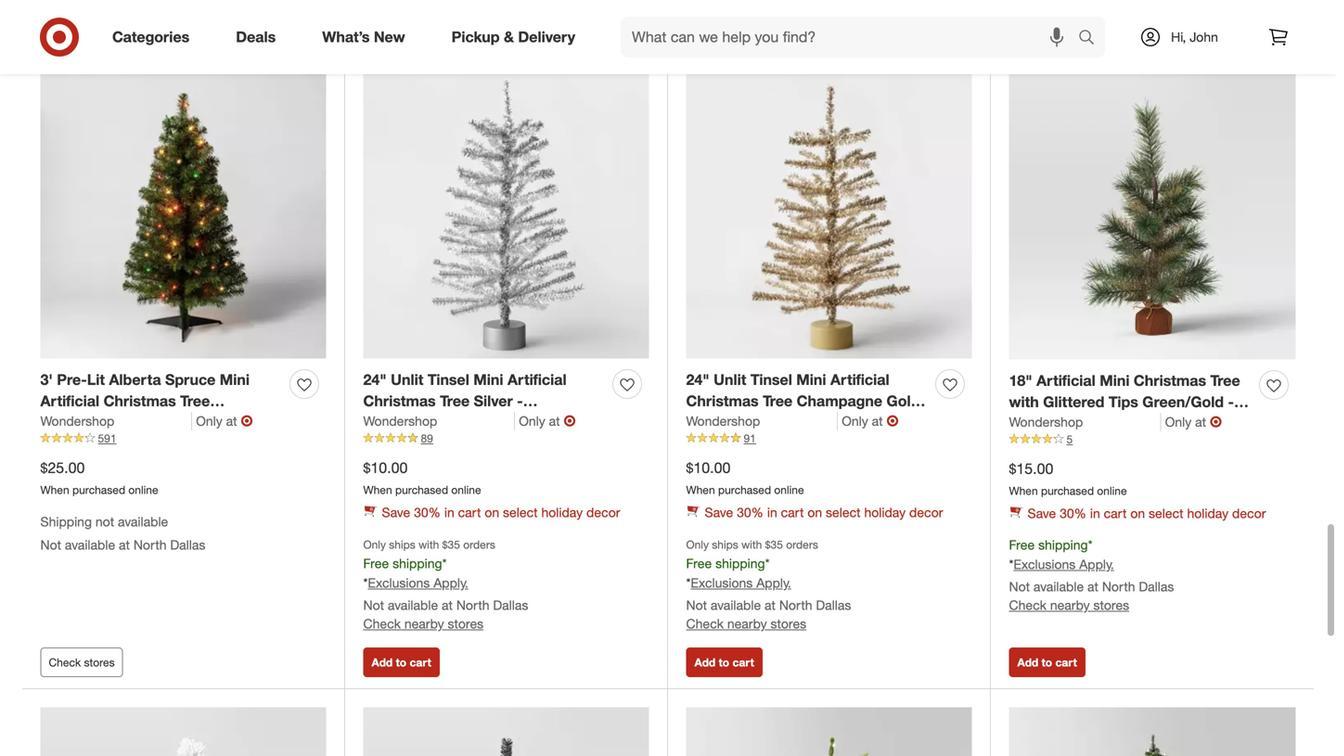 Task type: describe. For each thing, give the bounding box(es) containing it.
exclusions for 24" unlit tinsel mini artificial christmas tree silver - wondershop™
[[368, 575, 430, 591]]

shipping inside "free shipping * * exclusions apply. not available at north dallas check nearby stores"
[[1039, 537, 1089, 553]]

shipping for 24" unlit tinsel mini artificial christmas tree champagne gold - wondershop™
[[716, 556, 766, 572]]

shipping for 24" unlit tinsel mini artificial christmas tree silver - wondershop™
[[393, 556, 442, 572]]

select for 24" unlit tinsel mini artificial christmas tree silver - wondershop™
[[503, 505, 538, 521]]

up
[[85, 21, 98, 35]]

save 30% in cart on select holiday decor for tips
[[1028, 506, 1267, 522]]

not
[[96, 514, 114, 530]]

24" unlit tinsel mini artificial christmas tree silver - wondershop™
[[363, 371, 567, 432]]

save for 24" unlit tinsel mini artificial christmas tree champagne gold - wondershop™
[[705, 505, 734, 521]]

holiday for 24" unlit tinsel mini artificial christmas tree champagne gold - wondershop™
[[865, 505, 906, 521]]

¬ for 3' pre-lit alberta spruce mini artificial christmas tree multicolor lights - wondershop™
[[241, 412, 253, 430]]

- inside 18" artificial mini christmas tree with glittered tips green/gold - wondershop™
[[1229, 393, 1235, 411]]

2 horizontal spatial exclusions apply. link
[[1014, 557, 1115, 573]]

89 link
[[363, 431, 649, 447]]

check inside "free shipping * * exclusions apply. not available at north dallas check nearby stores"
[[1010, 597, 1047, 614]]

wondershop for 24" unlit tinsel mini artificial christmas tree silver - wondershop™
[[363, 413, 438, 429]]

apply. for 24" unlit tinsel mini artificial christmas tree champagne gold - wondershop™
[[757, 575, 792, 591]]

91 link
[[687, 431, 973, 447]]

when for 18" artificial mini christmas tree with glittered tips green/gold - wondershop™
[[1010, 484, 1039, 498]]

only for green/gold
[[1166, 414, 1192, 430]]

online inside "$25.00 when purchased online"
[[129, 483, 158, 497]]

green/gold
[[1143, 393, 1225, 411]]

wondershop link for silver
[[363, 412, 515, 431]]

orders for champagne
[[787, 538, 819, 552]]

3'
[[40, 371, 53, 389]]

save for 24" unlit tinsel mini artificial christmas tree silver - wondershop™
[[382, 505, 411, 521]]

gold
[[887, 392, 920, 410]]

not inside "free shipping * * exclusions apply. not available at north dallas check nearby stores"
[[1010, 579, 1031, 595]]

only ships with $35 orders free shipping * * exclusions apply. not available at north dallas check nearby stores for -
[[687, 538, 852, 632]]

save for 18" artificial mini christmas tree with glittered tips green/gold - wondershop™
[[1028, 506, 1057, 522]]

only at ¬ for gold
[[842, 412, 899, 430]]

pick it up
[[49, 21, 98, 35]]

at inside the shipping not available not available at north dallas
[[119, 537, 130, 553]]

save 30% in cart on select holiday decor for champagne
[[705, 505, 944, 521]]

pickup
[[452, 28, 500, 46]]

deals
[[236, 28, 276, 46]]

purchased for 24" unlit tinsel mini artificial christmas tree silver - wondershop™
[[396, 483, 449, 497]]

dallas inside the shipping not available not available at north dallas
[[170, 537, 206, 553]]

ships for wondershop™
[[389, 538, 416, 552]]

with for 24" unlit tinsel mini artificial christmas tree silver - wondershop™
[[419, 538, 439, 552]]

wondershop for 18" artificial mini christmas tree with glittered tips green/gold - wondershop™
[[1010, 414, 1084, 430]]

in for tips
[[1091, 506, 1101, 522]]

89
[[421, 431, 433, 445]]

only for -
[[519, 413, 546, 429]]

shipping not available not available at north dallas
[[40, 514, 206, 553]]

nearby for 24" unlit tinsel mini artificial christmas tree silver - wondershop™
[[405, 616, 444, 632]]

tree inside 18" artificial mini christmas tree with glittered tips green/gold - wondershop™
[[1211, 372, 1241, 390]]

dallas inside "free shipping * * exclusions apply. not available at north dallas check nearby stores"
[[1140, 579, 1175, 595]]

5
[[1067, 432, 1073, 446]]

check nearby stores button for 24" unlit tinsel mini artificial christmas tree champagne gold - wondershop™
[[687, 615, 807, 634]]

free for 24" unlit tinsel mini artificial christmas tree silver - wondershop™
[[363, 556, 389, 572]]

$25.00 when purchased online
[[40, 459, 158, 497]]

tinsel for champagne
[[751, 371, 793, 389]]

$10.00 for wondershop™
[[363, 459, 408, 477]]

christmas inside 18" artificial mini christmas tree with glittered tips green/gold - wondershop™
[[1135, 372, 1207, 390]]

john
[[1191, 29, 1219, 45]]

orders for silver
[[463, 538, 496, 552]]

champagne
[[797, 392, 883, 410]]

on for champagne
[[808, 505, 823, 521]]

christmas inside 24" unlit tinsel mini artificial christmas tree silver - wondershop™
[[363, 392, 436, 410]]

when for 24" unlit tinsel mini artificial christmas tree champagne gold - wondershop™
[[687, 483, 716, 497]]

search
[[1071, 30, 1115, 48]]

only ships with $35 orders free shipping * * exclusions apply. not available at north dallas check nearby stores for wondershop™
[[363, 538, 529, 632]]

lights
[[116, 413, 159, 432]]

30% for 24" unlit tinsel mini artificial christmas tree champagne gold - wondershop™
[[737, 505, 764, 521]]

$35 for -
[[766, 538, 784, 552]]

categories link
[[97, 17, 213, 58]]

$10.00 when purchased online for wondershop™
[[363, 459, 481, 497]]

apply. for 24" unlit tinsel mini artificial christmas tree silver - wondershop™
[[434, 575, 469, 591]]

- inside 24" unlit tinsel mini artificial christmas tree silver - wondershop™
[[517, 392, 523, 410]]

exclusions apply. link for 24" unlit tinsel mini artificial christmas tree champagne gold - wondershop™
[[691, 575, 792, 591]]

wondershop for 3' pre-lit alberta spruce mini artificial christmas tree multicolor lights - wondershop™
[[40, 413, 114, 429]]

tree inside the 24" unlit tinsel mini artificial christmas tree champagne gold - wondershop™
[[763, 392, 793, 410]]

on for tips
[[1131, 506, 1146, 522]]

¬ for 24" unlit tinsel mini artificial christmas tree champagne gold - wondershop™
[[887, 412, 899, 430]]

north inside "free shipping * * exclusions apply. not available at north dallas check nearby stores"
[[1103, 579, 1136, 595]]

save 30% in cart on select holiday decor for silver
[[382, 505, 621, 521]]

silver
[[474, 392, 513, 410]]

only for gold
[[842, 413, 869, 429]]

what's new
[[322, 28, 405, 46]]

18" artificial mini christmas tree with glittered tips green/gold - wondershop™ link
[[1010, 371, 1253, 432]]

$10.00 for -
[[687, 459, 731, 477]]

wondershop link for tips
[[1010, 413, 1162, 431]]

24" unlit tinsel mini artificial christmas tree champagne gold - wondershop™ link
[[687, 370, 929, 432]]

artificial inside the 24" unlit tinsel mini artificial christmas tree champagne gold - wondershop™
[[831, 371, 890, 389]]

only at ¬ for green/gold
[[1166, 413, 1223, 431]]

not inside the shipping not available not available at north dallas
[[40, 537, 61, 553]]

it
[[75, 21, 82, 35]]

online for 24" unlit tinsel mini artificial christmas tree champagne gold - wondershop™
[[775, 483, 805, 497]]

decor for 18" artificial mini christmas tree with glittered tips green/gold - wondershop™
[[1233, 506, 1267, 522]]

30% for 18" artificial mini christmas tree with glittered tips green/gold - wondershop™
[[1060, 506, 1087, 522]]



Task type: locate. For each thing, give the bounding box(es) containing it.
- left 91
[[687, 413, 693, 432]]

mini inside 24" unlit tinsel mini artificial christmas tree silver - wondershop™
[[474, 371, 504, 389]]

2 horizontal spatial holiday
[[1188, 506, 1229, 522]]

tree left silver
[[440, 392, 470, 410]]

2 horizontal spatial check nearby stores button
[[1010, 596, 1130, 615]]

-
[[517, 392, 523, 410], [1229, 393, 1235, 411], [163, 413, 170, 432], [687, 413, 693, 432]]

0 horizontal spatial exclusions apply. link
[[368, 575, 469, 591]]

¬ up 591 link
[[241, 412, 253, 430]]

1 horizontal spatial shipping
[[716, 556, 766, 572]]

0 horizontal spatial decor
[[587, 505, 621, 521]]

$10.00
[[363, 459, 408, 477], [687, 459, 731, 477]]

select down 89 link
[[503, 505, 538, 521]]

0 horizontal spatial nearby
[[405, 616, 444, 632]]

2 horizontal spatial on
[[1131, 506, 1146, 522]]

1 horizontal spatial 24"
[[687, 371, 710, 389]]

2 only ships with $35 orders free shipping * * exclusions apply. not available at north dallas check nearby stores from the left
[[687, 538, 852, 632]]

on down the 91 link
[[808, 505, 823, 521]]

2 $10.00 from the left
[[687, 459, 731, 477]]

3' pre-lit alberta spruce mini artificial christmas tree multicolor lights - wondershop™ image
[[40, 73, 326, 359], [40, 73, 326, 359]]

1 horizontal spatial only ships with $35 orders free shipping * * exclusions apply. not available at north dallas check nearby stores
[[687, 538, 852, 632]]

2 horizontal spatial in
[[1091, 506, 1101, 522]]

1 horizontal spatial save
[[705, 505, 734, 521]]

only for tree
[[196, 413, 223, 429]]

tinsel up 89
[[428, 371, 470, 389]]

1 horizontal spatial unlit
[[714, 371, 747, 389]]

save 30% in cart on select holiday decor
[[382, 505, 621, 521], [705, 505, 944, 521], [1028, 506, 1267, 522]]

1 $10.00 from the left
[[363, 459, 408, 477]]

purchased for 18" artificial mini christmas tree with glittered tips green/gold - wondershop™
[[1042, 484, 1095, 498]]

- right the lights
[[163, 413, 170, 432]]

new
[[374, 28, 405, 46]]

0 horizontal spatial 24"
[[363, 371, 387, 389]]

purchased down $15.00
[[1042, 484, 1095, 498]]

select for 18" artificial mini christmas tree with glittered tips green/gold - wondershop™
[[1149, 506, 1184, 522]]

available inside "free shipping * * exclusions apply. not available at north dallas check nearby stores"
[[1034, 579, 1085, 595]]

1 horizontal spatial 30%
[[737, 505, 764, 521]]

pre-
[[57, 371, 87, 389]]

24"
[[363, 371, 387, 389], [687, 371, 710, 389]]

24" inside 24" unlit tinsel mini artificial christmas tree silver - wondershop™
[[363, 371, 387, 389]]

delivery
[[518, 28, 576, 46]]

what's
[[322, 28, 370, 46]]

0 horizontal spatial apply.
[[434, 575, 469, 591]]

only at ¬ down "champagne"
[[842, 412, 899, 430]]

1 horizontal spatial free
[[687, 556, 712, 572]]

1 unlit from the left
[[391, 371, 424, 389]]

mini right the spruce
[[220, 371, 250, 389]]

online
[[129, 483, 158, 497], [452, 483, 481, 497], [775, 483, 805, 497], [1098, 484, 1128, 498]]

purchased for 24" unlit tinsel mini artificial christmas tree champagne gold - wondershop™
[[719, 483, 772, 497]]

tree
[[1211, 372, 1241, 390], [180, 392, 210, 410], [440, 392, 470, 410], [763, 392, 793, 410]]

2 horizontal spatial exclusions
[[1014, 557, 1076, 573]]

hi,
[[1172, 29, 1187, 45]]

hi, john
[[1172, 29, 1219, 45]]

3' pre-lit alberta spruce mini artificial christmas tree multicolor lights - wondershop™ link
[[40, 370, 283, 432]]

1 horizontal spatial on
[[808, 505, 823, 521]]

on for silver
[[485, 505, 500, 521]]

pick it up button
[[40, 13, 106, 43]]

0 horizontal spatial check nearby stores button
[[363, 615, 484, 634]]

christmas inside the 24" unlit tinsel mini artificial christmas tree champagne gold - wondershop™
[[687, 392, 759, 410]]

- right silver
[[517, 392, 523, 410]]

$25.00
[[40, 459, 85, 477]]

tinsel
[[428, 371, 470, 389], [751, 371, 793, 389]]

christmas inside 3' pre-lit alberta spruce mini artificial christmas tree multicolor lights - wondershop™
[[104, 392, 176, 410]]

check stores
[[49, 656, 115, 670]]

mini inside the 24" unlit tinsel mini artificial christmas tree champagne gold - wondershop™
[[797, 371, 827, 389]]

artificial up glittered
[[1037, 372, 1096, 390]]

0 horizontal spatial orders
[[463, 538, 496, 552]]

decor
[[587, 505, 621, 521], [910, 505, 944, 521], [1233, 506, 1267, 522]]

¬ down green/gold
[[1211, 413, 1223, 431]]

online for 18" artificial mini christmas tree with glittered tips green/gold - wondershop™
[[1098, 484, 1128, 498]]

christmas
[[1135, 372, 1207, 390], [104, 392, 176, 410], [363, 392, 436, 410], [687, 392, 759, 410]]

check
[[1010, 597, 1047, 614], [363, 616, 401, 632], [687, 616, 724, 632], [49, 656, 81, 670]]

1 horizontal spatial holiday
[[865, 505, 906, 521]]

wondershop™ inside 18" artificial mini christmas tree with glittered tips green/gold - wondershop™
[[1010, 414, 1107, 432]]

$10.00 when purchased online for -
[[687, 459, 805, 497]]

free inside "free shipping * * exclusions apply. not available at north dallas check nearby stores"
[[1010, 537, 1035, 553]]

0 horizontal spatial ships
[[389, 538, 416, 552]]

mini
[[220, 371, 250, 389], [474, 371, 504, 389], [797, 371, 827, 389], [1100, 372, 1130, 390]]

in for champagne
[[768, 505, 778, 521]]

wondershop™
[[174, 413, 271, 432], [363, 413, 461, 432], [697, 413, 794, 432], [1010, 414, 1107, 432]]

check stores button
[[40, 648, 123, 678]]

spruce
[[165, 371, 216, 389]]

search button
[[1071, 17, 1115, 61]]

purchased up not
[[72, 483, 125, 497]]

$15.00 when purchased online
[[1010, 460, 1128, 498]]

in
[[445, 505, 455, 521], [768, 505, 778, 521], [1091, 506, 1101, 522]]

christmas up 89
[[363, 392, 436, 410]]

wondershop™ inside 24" unlit tinsel mini artificial christmas tree silver - wondershop™
[[363, 413, 461, 432]]

1 $35 from the left
[[443, 538, 460, 552]]

591 link
[[40, 431, 326, 447]]

nearby
[[1051, 597, 1091, 614], [405, 616, 444, 632], [728, 616, 767, 632]]

wondershop link up 91
[[687, 412, 839, 431]]

unlit for 24" unlit tinsel mini artificial christmas tree silver - wondershop™
[[391, 371, 424, 389]]

mini up "champagne"
[[797, 371, 827, 389]]

unlit
[[391, 371, 424, 389], [714, 371, 747, 389]]

with inside 18" artificial mini christmas tree with glittered tips green/gold - wondershop™
[[1010, 393, 1040, 411]]

check inside button
[[49, 656, 81, 670]]

22" flocked mini artificial christmas tree with metal base white/gold - wondershop™ image
[[40, 708, 326, 757], [40, 708, 326, 757]]

check nearby stores button for 24" unlit tinsel mini artificial christmas tree silver - wondershop™
[[363, 615, 484, 634]]

with
[[1010, 393, 1040, 411], [419, 538, 439, 552], [742, 538, 763, 552]]

0 horizontal spatial free
[[363, 556, 389, 572]]

when inside $15.00 when purchased online
[[1010, 484, 1039, 498]]

decor for 24" unlit tinsel mini artificial christmas tree champagne gold - wondershop™
[[910, 505, 944, 521]]

apply. inside "free shipping * * exclusions apply. not available at north dallas check nearby stores"
[[1080, 557, 1115, 573]]

add
[[372, 21, 393, 35], [695, 21, 716, 35], [1018, 21, 1039, 35], [372, 656, 393, 670], [695, 656, 716, 670], [1018, 656, 1039, 670]]

mini inside 18" artificial mini christmas tree with glittered tips green/gold - wondershop™
[[1100, 372, 1130, 390]]

24" inside the 24" unlit tinsel mini artificial christmas tree champagne gold - wondershop™
[[687, 371, 710, 389]]

wondershop for 24" unlit tinsel mini artificial christmas tree champagne gold - wondershop™
[[687, 413, 761, 429]]

purchased inside "$25.00 when purchased online"
[[72, 483, 125, 497]]

orders
[[463, 538, 496, 552], [787, 538, 819, 552]]

only at ¬
[[196, 412, 253, 430], [519, 412, 576, 430], [842, 412, 899, 430], [1166, 413, 1223, 431]]

1 only ships with $35 orders free shipping * * exclusions apply. not available at north dallas check nearby stores from the left
[[363, 538, 529, 632]]

1 horizontal spatial exclusions apply. link
[[691, 575, 792, 591]]

0 horizontal spatial $35
[[443, 538, 460, 552]]

christmas up green/gold
[[1135, 372, 1207, 390]]

1 horizontal spatial check nearby stores button
[[687, 615, 807, 634]]

1 horizontal spatial $10.00
[[687, 459, 731, 477]]

$35 for wondershop™
[[443, 538, 460, 552]]

at
[[226, 413, 237, 429], [549, 413, 560, 429], [872, 413, 883, 429], [1196, 414, 1207, 430], [119, 537, 130, 553], [1088, 579, 1099, 595], [442, 598, 453, 614], [765, 598, 776, 614]]

in for silver
[[445, 505, 455, 521]]

wondershop up 91
[[687, 413, 761, 429]]

30%
[[414, 505, 441, 521], [737, 505, 764, 521], [1060, 506, 1087, 522]]

24" unlit tinsel mini artificial christmas tree silver - wondershop™ image
[[363, 73, 649, 359], [363, 73, 649, 359]]

free shipping * * exclusions apply. not available at north dallas check nearby stores
[[1010, 537, 1175, 614]]

wondershop link up 591 on the bottom
[[40, 412, 192, 431]]

mini inside 3' pre-lit alberta spruce mini artificial christmas tree multicolor lights - wondershop™
[[220, 371, 250, 389]]

multicolor
[[40, 413, 111, 432]]

artificial inside 24" unlit tinsel mini artificial christmas tree silver - wondershop™
[[508, 371, 567, 389]]

0 horizontal spatial $10.00
[[363, 459, 408, 477]]

wondershop™ inside 3' pre-lit alberta spruce mini artificial christmas tree multicolor lights - wondershop™
[[174, 413, 271, 432]]

with for 24" unlit tinsel mini artificial christmas tree champagne gold - wondershop™
[[742, 538, 763, 552]]

free
[[1010, 537, 1035, 553], [363, 556, 389, 572], [687, 556, 712, 572]]

30% down $15.00 when purchased online
[[1060, 506, 1087, 522]]

- right green/gold
[[1229, 393, 1235, 411]]

2 $10.00 when purchased online from the left
[[687, 459, 805, 497]]

1 tinsel from the left
[[428, 371, 470, 389]]

2 orders from the left
[[787, 538, 819, 552]]

18"
[[1010, 372, 1033, 390]]

save
[[382, 505, 411, 521], [705, 505, 734, 521], [1028, 506, 1057, 522]]

wondershop up 89
[[363, 413, 438, 429]]

0 horizontal spatial select
[[503, 505, 538, 521]]

$10.00 when purchased online down 89
[[363, 459, 481, 497]]

0 horizontal spatial save 30% in cart on select holiday decor
[[382, 505, 621, 521]]

3' pre-lit alberta spruce mini artificial christmas tree multicolor lights - wondershop™
[[40, 371, 271, 432]]

1 horizontal spatial in
[[768, 505, 778, 521]]

save 30% in cart on select holiday decor down 89 link
[[382, 505, 621, 521]]

¬
[[241, 412, 253, 430], [564, 412, 576, 430], [887, 412, 899, 430], [1211, 413, 1223, 431]]

1 horizontal spatial with
[[742, 538, 763, 552]]

only at ¬ up 89 link
[[519, 412, 576, 430]]

tips
[[1109, 393, 1139, 411]]

lit
[[87, 371, 105, 389]]

unlit inside the 24" unlit tinsel mini artificial christmas tree champagne gold - wondershop™
[[714, 371, 747, 389]]

wondershop link up 89
[[363, 412, 515, 431]]

0 horizontal spatial $10.00 when purchased online
[[363, 459, 481, 497]]

at inside "free shipping * * exclusions apply. not available at north dallas check nearby stores"
[[1088, 579, 1099, 595]]

not
[[40, 537, 61, 553], [1010, 579, 1031, 595], [363, 598, 384, 614], [687, 598, 708, 614]]

2 24" from the left
[[687, 371, 710, 389]]

mini up silver
[[474, 371, 504, 389]]

alberta
[[109, 371, 161, 389]]

artificial inside 3' pre-lit alberta spruce mini artificial christmas tree multicolor lights - wondershop™
[[40, 392, 99, 410]]

1 horizontal spatial tinsel
[[751, 371, 793, 389]]

shipping
[[40, 514, 92, 530]]

only at ¬ down green/gold
[[1166, 413, 1223, 431]]

north
[[134, 537, 167, 553], [1103, 579, 1136, 595], [457, 598, 490, 614], [780, 598, 813, 614]]

591
[[98, 431, 117, 445]]

0 horizontal spatial with
[[419, 538, 439, 552]]

0 horizontal spatial unlit
[[391, 371, 424, 389]]

tree down the spruce
[[180, 392, 210, 410]]

2 horizontal spatial with
[[1010, 393, 1040, 411]]

2 horizontal spatial save 30% in cart on select holiday decor
[[1028, 506, 1267, 522]]

only
[[196, 413, 223, 429], [519, 413, 546, 429], [842, 413, 869, 429], [1166, 414, 1192, 430], [363, 538, 386, 552], [687, 538, 709, 552]]

24" for 24" unlit tinsel mini artificial christmas tree champagne gold - wondershop™
[[687, 371, 710, 389]]

exclusions apply. link for 24" unlit tinsel mini artificial christmas tree silver - wondershop™
[[368, 575, 469, 591]]

save 30% in cart on select holiday decor down 5 link
[[1028, 506, 1267, 522]]

0 horizontal spatial shipping
[[393, 556, 442, 572]]

1 ships from the left
[[389, 538, 416, 552]]

1 horizontal spatial ships
[[712, 538, 739, 552]]

exclusions apply. link
[[1014, 557, 1115, 573], [368, 575, 469, 591], [691, 575, 792, 591]]

0 horizontal spatial in
[[445, 505, 455, 521]]

stores inside "free shipping * * exclusions apply. not available at north dallas check nearby stores"
[[1094, 597, 1130, 614]]

check nearby stores button
[[1010, 596, 1130, 615], [363, 615, 484, 634], [687, 615, 807, 634]]

24" for 24" unlit tinsel mini artificial christmas tree silver - wondershop™
[[363, 371, 387, 389]]

24" unlit tinsel mini artificial christmas tree silver - wondershop™ link
[[363, 370, 606, 432]]

1 horizontal spatial decor
[[910, 505, 944, 521]]

to
[[396, 21, 407, 35], [719, 21, 730, 35], [1042, 21, 1053, 35], [396, 656, 407, 670], [719, 656, 730, 670], [1042, 656, 1053, 670]]

only at ¬ up 591 link
[[196, 412, 253, 430]]

pickup & delivery
[[452, 28, 576, 46]]

unlit up 91
[[714, 371, 747, 389]]

tree inside 3' pre-lit alberta spruce mini artificial christmas tree multicolor lights - wondershop™
[[180, 392, 210, 410]]

24" unlit tinsel mini artificial christmas tree champagne gold - wondershop™ image
[[687, 73, 973, 359], [687, 73, 973, 359]]

What can we help you find? suggestions appear below search field
[[621, 17, 1084, 58]]

2 horizontal spatial decor
[[1233, 506, 1267, 522]]

1 horizontal spatial nearby
[[728, 616, 767, 632]]

apply.
[[1080, 557, 1115, 573], [434, 575, 469, 591], [757, 575, 792, 591]]

online up the shipping not available not available at north dallas
[[129, 483, 158, 497]]

2 horizontal spatial 30%
[[1060, 506, 1087, 522]]

what's new link
[[307, 17, 429, 58]]

unlit up 89
[[391, 371, 424, 389]]

wondershop
[[40, 413, 114, 429], [363, 413, 438, 429], [687, 413, 761, 429], [1010, 414, 1084, 430]]

wondershop link for champagne
[[687, 412, 839, 431]]

¬ for 24" unlit tinsel mini artificial christmas tree silver - wondershop™
[[564, 412, 576, 430]]

free for 24" unlit tinsel mini artificial christmas tree champagne gold - wondershop™
[[687, 556, 712, 572]]

¬ for 18" artificial mini christmas tree with glittered tips green/gold - wondershop™
[[1211, 413, 1223, 431]]

on
[[485, 505, 500, 521], [808, 505, 823, 521], [1131, 506, 1146, 522]]

only at ¬ for -
[[519, 412, 576, 430]]

30" pre-lit led dewdrop indexed balsam fir potted mini artificial christmas tree warm white lights - wondershop™ image
[[687, 708, 973, 757], [687, 708, 973, 757]]

0 horizontal spatial only ships with $35 orders free shipping * * exclusions apply. not available at north dallas check nearby stores
[[363, 538, 529, 632]]

mini up tips in the right of the page
[[1100, 372, 1130, 390]]

christmas up the lights
[[104, 392, 176, 410]]

91
[[744, 431, 757, 445]]

pick
[[49, 21, 72, 35]]

north inside the shipping not available not available at north dallas
[[134, 537, 167, 553]]

2 unlit from the left
[[714, 371, 747, 389]]

select for 24" unlit tinsel mini artificial christmas tree champagne gold - wondershop™
[[826, 505, 861, 521]]

30% down 89
[[414, 505, 441, 521]]

nearby for 24" unlit tinsel mini artificial christmas tree champagne gold - wondershop™
[[728, 616, 767, 632]]

18" artificial mini christmas tree with glittered tips green/gold - wondershop™ image
[[1010, 73, 1297, 360], [1010, 73, 1297, 360]]

0 horizontal spatial exclusions
[[368, 575, 430, 591]]

22" mini artificial christmas tree - wondershop™ image
[[363, 708, 649, 757], [363, 708, 649, 757]]

18" artificial mini christmas tree with glittered tips green/gold - wondershop™
[[1010, 372, 1241, 432]]

available
[[118, 514, 168, 530], [65, 537, 115, 553], [1034, 579, 1085, 595], [388, 598, 438, 614], [711, 598, 761, 614]]

pickup & delivery link
[[436, 17, 599, 58]]

exclusions for 24" unlit tinsel mini artificial christmas tree champagne gold - wondershop™
[[691, 575, 753, 591]]

stores inside button
[[84, 656, 115, 670]]

tinsel up 91
[[751, 371, 793, 389]]

unlit for 24" unlit tinsel mini artificial christmas tree champagne gold - wondershop™
[[714, 371, 747, 389]]

when for 24" unlit tinsel mini artificial christmas tree silver - wondershop™
[[363, 483, 392, 497]]

$10.00 when purchased online down 91
[[687, 459, 805, 497]]

cart
[[410, 21, 432, 35], [733, 21, 755, 35], [1056, 21, 1078, 35], [458, 505, 481, 521], [781, 505, 804, 521], [1105, 506, 1128, 522], [410, 656, 432, 670], [733, 656, 755, 670], [1056, 656, 1078, 670]]

2 ships from the left
[[712, 538, 739, 552]]

0 horizontal spatial on
[[485, 505, 500, 521]]

2 horizontal spatial free
[[1010, 537, 1035, 553]]

on down 5 link
[[1131, 506, 1146, 522]]

only ships with $35 orders free shipping * * exclusions apply. not available at north dallas check nearby stores
[[363, 538, 529, 632], [687, 538, 852, 632]]

save 30% in cart on select holiday decor down the 91 link
[[705, 505, 944, 521]]

1 horizontal spatial orders
[[787, 538, 819, 552]]

purchased inside $15.00 when purchased online
[[1042, 484, 1095, 498]]

tinsel for silver
[[428, 371, 470, 389]]

wondershop up 591 on the bottom
[[40, 413, 114, 429]]

0 horizontal spatial save
[[382, 505, 411, 521]]

online down the 91 link
[[775, 483, 805, 497]]

9' pre-lit led frosted globe douglas fir artificial christmas tree warm white lights - wondershop™ image
[[1010, 708, 1297, 757], [1010, 708, 1297, 757]]

holiday for 24" unlit tinsel mini artificial christmas tree silver - wondershop™
[[542, 505, 583, 521]]

unlit inside 24" unlit tinsel mini artificial christmas tree silver - wondershop™
[[391, 371, 424, 389]]

0 horizontal spatial tinsel
[[428, 371, 470, 389]]

when inside "$25.00 when purchased online"
[[40, 483, 69, 497]]

tree up green/gold
[[1211, 372, 1241, 390]]

2 horizontal spatial apply.
[[1080, 557, 1115, 573]]

select down 5 link
[[1149, 506, 1184, 522]]

only at ¬ for tree
[[196, 412, 253, 430]]

2 $35 from the left
[[766, 538, 784, 552]]

0 horizontal spatial 30%
[[414, 505, 441, 521]]

wondershop™ inside the 24" unlit tinsel mini artificial christmas tree champagne gold - wondershop™
[[697, 413, 794, 432]]

30% down 91
[[737, 505, 764, 521]]

ships for -
[[712, 538, 739, 552]]

1 horizontal spatial apply.
[[757, 575, 792, 591]]

artificial inside 18" artificial mini christmas tree with glittered tips green/gold - wondershop™
[[1037, 372, 1096, 390]]

- inside 3' pre-lit alberta spruce mini artificial christmas tree multicolor lights - wondershop™
[[163, 413, 170, 432]]

select down the 91 link
[[826, 505, 861, 521]]

wondershop link
[[40, 412, 192, 431], [363, 412, 515, 431], [687, 412, 839, 431], [1010, 413, 1162, 431]]

online inside $15.00 when purchased online
[[1098, 484, 1128, 498]]

artificial up "champagne"
[[831, 371, 890, 389]]

holiday
[[542, 505, 583, 521], [865, 505, 906, 521], [1188, 506, 1229, 522]]

online down 5 link
[[1098, 484, 1128, 498]]

1 24" from the left
[[363, 371, 387, 389]]

tree left "champagne"
[[763, 392, 793, 410]]

stores
[[1094, 597, 1130, 614], [448, 616, 484, 632], [771, 616, 807, 632], [84, 656, 115, 670]]

on down 89 link
[[485, 505, 500, 521]]

5 link
[[1010, 431, 1297, 448]]

purchased
[[72, 483, 125, 497], [396, 483, 449, 497], [719, 483, 772, 497], [1042, 484, 1095, 498]]

1 horizontal spatial $35
[[766, 538, 784, 552]]

2 tinsel from the left
[[751, 371, 793, 389]]

&
[[504, 28, 514, 46]]

1 $10.00 when purchased online from the left
[[363, 459, 481, 497]]

ships
[[389, 538, 416, 552], [712, 538, 739, 552]]

christmas up 91
[[687, 392, 759, 410]]

1 horizontal spatial exclusions
[[691, 575, 753, 591]]

categories
[[112, 28, 190, 46]]

purchased down 91
[[719, 483, 772, 497]]

$15.00
[[1010, 460, 1054, 478]]

dallas
[[170, 537, 206, 553], [1140, 579, 1175, 595], [493, 598, 529, 614], [816, 598, 852, 614]]

deals link
[[220, 17, 299, 58]]

online down 89 link
[[452, 483, 481, 497]]

1 horizontal spatial $10.00 when purchased online
[[687, 459, 805, 497]]

2 horizontal spatial nearby
[[1051, 597, 1091, 614]]

2 horizontal spatial save
[[1028, 506, 1057, 522]]

24" unlit tinsel mini artificial christmas tree champagne gold - wondershop™
[[687, 371, 920, 432]]

purchased down 89
[[396, 483, 449, 497]]

2 horizontal spatial shipping
[[1039, 537, 1089, 553]]

online for 24" unlit tinsel mini artificial christmas tree silver - wondershop™
[[452, 483, 481, 497]]

1 horizontal spatial save 30% in cart on select holiday decor
[[705, 505, 944, 521]]

1 horizontal spatial select
[[826, 505, 861, 521]]

30% for 24" unlit tinsel mini artificial christmas tree silver - wondershop™
[[414, 505, 441, 521]]

tinsel inside the 24" unlit tinsel mini artificial christmas tree champagne gold - wondershop™
[[751, 371, 793, 389]]

glittered
[[1044, 393, 1105, 411]]

artificial
[[508, 371, 567, 389], [831, 371, 890, 389], [1037, 372, 1096, 390], [40, 392, 99, 410]]

decor for 24" unlit tinsel mini artificial christmas tree silver - wondershop™
[[587, 505, 621, 521]]

wondershop link for christmas
[[40, 412, 192, 431]]

artificial up silver
[[508, 371, 567, 389]]

artificial down pre-
[[40, 392, 99, 410]]

- inside the 24" unlit tinsel mini artificial christmas tree champagne gold - wondershop™
[[687, 413, 693, 432]]

shipping
[[1039, 537, 1089, 553], [393, 556, 442, 572], [716, 556, 766, 572]]

¬ up 89 link
[[564, 412, 576, 430]]

¬ down gold
[[887, 412, 899, 430]]

1 orders from the left
[[463, 538, 496, 552]]

wondershop up 5
[[1010, 414, 1084, 430]]

holiday for 18" artificial mini christmas tree with glittered tips green/gold - wondershop™
[[1188, 506, 1229, 522]]

$35
[[443, 538, 460, 552], [766, 538, 784, 552]]

tinsel inside 24" unlit tinsel mini artificial christmas tree silver - wondershop™
[[428, 371, 470, 389]]

*
[[1089, 537, 1093, 553], [442, 556, 447, 572], [766, 556, 770, 572], [1010, 557, 1014, 573], [363, 575, 368, 591], [687, 575, 691, 591]]

0 horizontal spatial holiday
[[542, 505, 583, 521]]

2 horizontal spatial select
[[1149, 506, 1184, 522]]

nearby inside "free shipping * * exclusions apply. not available at north dallas check nearby stores"
[[1051, 597, 1091, 614]]

wondershop link down glittered
[[1010, 413, 1162, 431]]

tree inside 24" unlit tinsel mini artificial christmas tree silver - wondershop™
[[440, 392, 470, 410]]

exclusions inside "free shipping * * exclusions apply. not available at north dallas check nearby stores"
[[1014, 557, 1076, 573]]



Task type: vqa. For each thing, say whether or not it's contained in the screenshot.
Search for an organization
no



